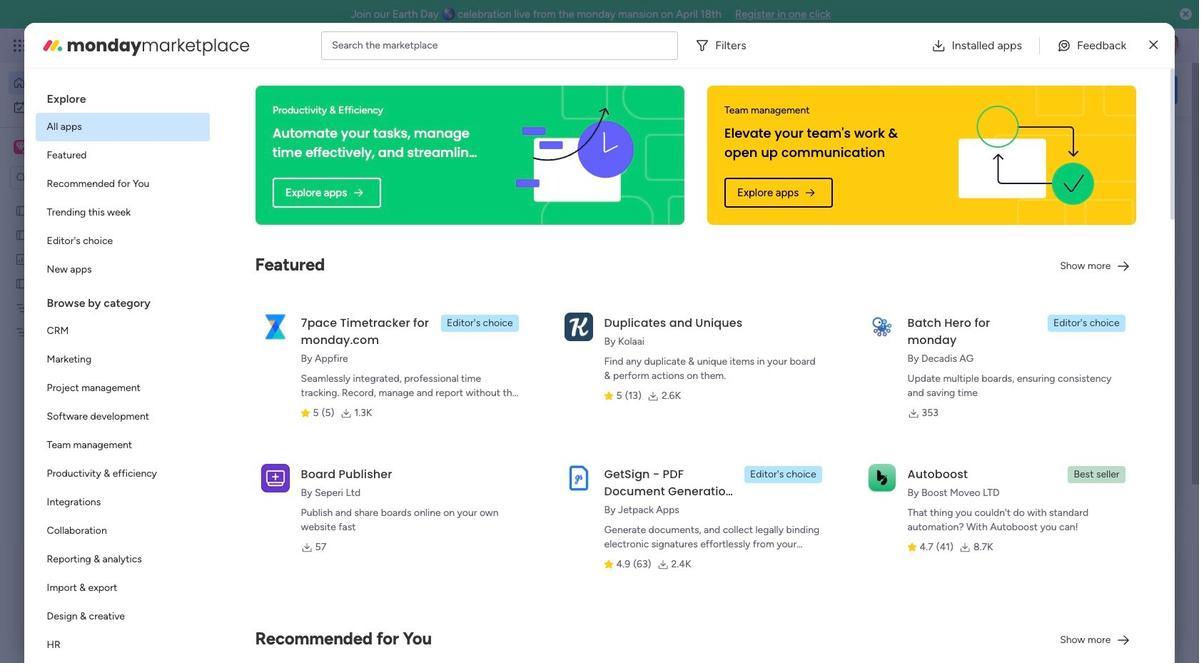 Task type: vqa. For each thing, say whether or not it's contained in the screenshot.
HELP icon
yes



Task type: locate. For each thing, give the bounding box(es) containing it.
component image
[[706, 312, 718, 325], [239, 487, 251, 500]]

v2 bolt switch image
[[1087, 82, 1095, 97]]

1 vertical spatial heading
[[35, 284, 210, 317]]

1 horizontal spatial monday marketplace image
[[1040, 39, 1055, 53]]

heading
[[35, 80, 210, 113], [35, 284, 210, 317]]

1 horizontal spatial banner logo image
[[934, 86, 1120, 225]]

circle o image
[[985, 199, 995, 210]]

help image
[[1107, 39, 1121, 53]]

1 horizontal spatial component image
[[706, 312, 718, 325]]

0 horizontal spatial terry turtle image
[[254, 616, 283, 644]]

2 vertical spatial public board image
[[239, 464, 254, 480]]

0 horizontal spatial banner logo image
[[482, 86, 668, 225]]

public dashboard image
[[15, 252, 29, 266]]

public board image
[[15, 204, 29, 217], [15, 276, 29, 290], [239, 464, 254, 480]]

component image
[[472, 312, 485, 325]]

0 vertical spatial component image
[[706, 312, 718, 325]]

1 heading from the top
[[35, 80, 210, 113]]

0 vertical spatial public board image
[[15, 204, 29, 217]]

1 banner logo image from the left
[[482, 86, 668, 225]]

app logo image
[[868, 313, 897, 341], [261, 313, 290, 341], [565, 313, 593, 341], [261, 464, 290, 493], [565, 464, 593, 493], [868, 464, 897, 493]]

Search in workspace field
[[30, 170, 119, 186]]

banner logo image
[[482, 86, 668, 225], [934, 86, 1120, 225]]

1 horizontal spatial terry turtle image
[[1160, 34, 1183, 57]]

0 horizontal spatial component image
[[239, 487, 251, 500]]

monday marketplace image
[[41, 34, 64, 57], [1040, 39, 1055, 53]]

list box
[[35, 80, 210, 663], [0, 195, 182, 537]]

workspace image
[[14, 139, 28, 155], [16, 139, 26, 155]]

public board image
[[15, 228, 29, 241]]

1 workspace image from the left
[[14, 139, 28, 155]]

quick search results list box
[[221, 162, 930, 526]]

dapulse x slim image
[[1150, 37, 1159, 54]]

0 vertical spatial terry turtle image
[[1160, 34, 1183, 57]]

2 banner logo image from the left
[[934, 86, 1120, 225]]

monday marketplace image left search everything icon
[[1040, 39, 1055, 53]]

monday marketplace image right select product icon at left top
[[41, 34, 64, 57]]

terry turtle image
[[1160, 34, 1183, 57], [254, 616, 283, 644]]

dapulse x slim image
[[1157, 132, 1174, 149]]

1 vertical spatial terry turtle image
[[254, 616, 283, 644]]

workspace selection element
[[14, 139, 119, 157]]

0 vertical spatial heading
[[35, 80, 210, 113]]

1 vertical spatial public board image
[[15, 276, 29, 290]]

option
[[9, 71, 174, 94], [9, 96, 174, 119], [35, 113, 210, 141], [35, 141, 210, 170], [35, 170, 210, 199], [0, 197, 182, 200], [35, 199, 210, 227], [35, 227, 210, 256], [35, 256, 210, 284], [35, 317, 210, 346], [35, 346, 210, 374], [35, 374, 210, 403], [35, 403, 210, 431], [35, 431, 210, 460], [35, 460, 210, 488], [35, 488, 210, 517], [35, 517, 210, 546], [35, 546, 210, 574], [35, 574, 210, 603], [35, 603, 210, 631], [35, 631, 210, 660]]

see plans image
[[237, 38, 250, 54]]



Task type: describe. For each thing, give the bounding box(es) containing it.
notifications image
[[946, 39, 960, 53]]

select product image
[[13, 39, 27, 53]]

getting started element
[[964, 549, 1178, 606]]

2 heading from the top
[[35, 284, 210, 317]]

2 workspace image from the left
[[16, 139, 26, 155]]

templates image image
[[977, 316, 1165, 414]]

2 image
[[988, 29, 1001, 45]]

circle o image
[[985, 217, 995, 228]]

0 horizontal spatial monday marketplace image
[[41, 34, 64, 57]]

update feed image
[[978, 39, 992, 53]]

search everything image
[[1075, 39, 1090, 53]]

v2 user feedback image
[[976, 82, 986, 98]]

1 vertical spatial component image
[[239, 487, 251, 500]]



